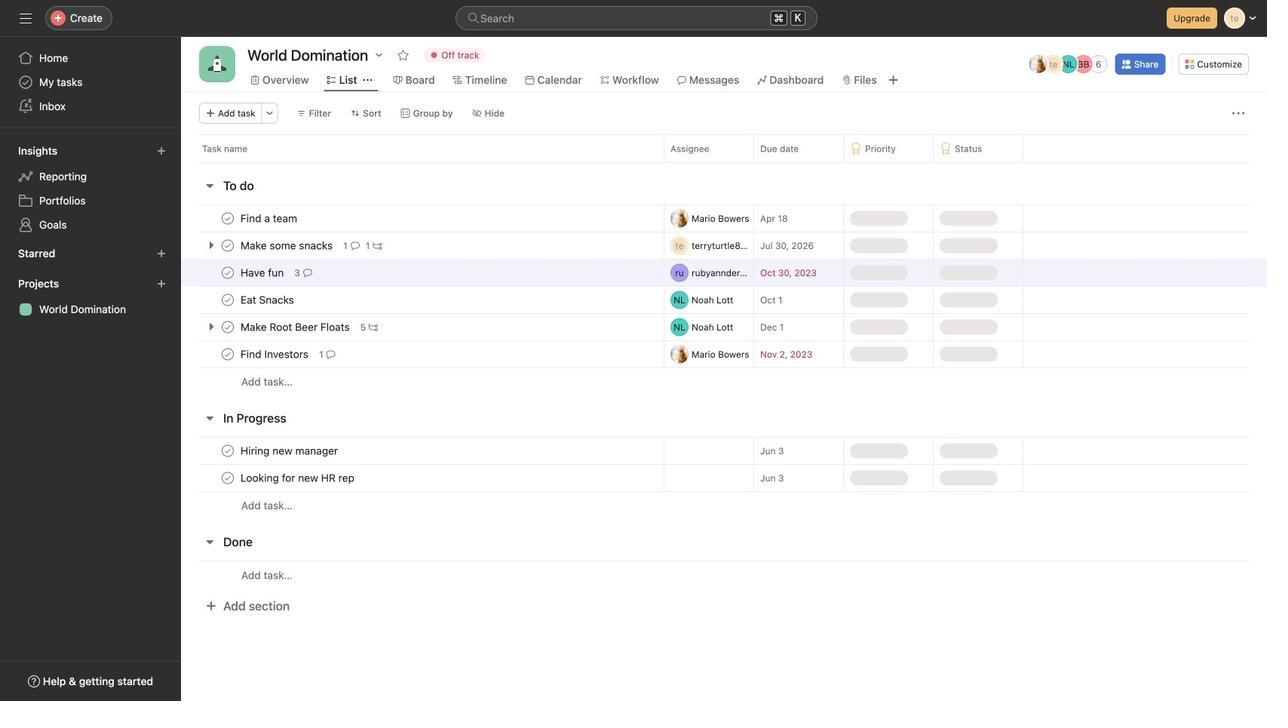Task type: vqa. For each thing, say whether or not it's contained in the screenshot.
3 comments icon in the top of the page
yes



Task type: describe. For each thing, give the bounding box(es) containing it.
task name text field for mark complete option within the "find investors" cell
[[238, 347, 313, 362]]

task name text field for mark complete image in the find a team cell
[[238, 211, 302, 226]]

projects element
[[0, 270, 181, 325]]

eat snacks cell
[[181, 286, 664, 314]]

header to do tree grid
[[181, 205, 1268, 395]]

find a team cell
[[181, 205, 664, 232]]

hide sidebar image
[[20, 12, 32, 24]]

mark complete checkbox for task name text field in the "eat snacks" cell
[[219, 291, 237, 309]]

3 comments image
[[303, 268, 312, 277]]

mark complete image for looking for new hr rep cell
[[219, 469, 237, 487]]

global element
[[0, 37, 181, 128]]

task name text field for mark complete icon inside have fun "cell"
[[238, 265, 289, 280]]

header in progress tree grid
[[181, 437, 1268, 519]]

make some snacks cell
[[181, 232, 664, 260]]

mark complete image for "find investors" cell
[[219, 345, 237, 363]]

mark complete image for hiring new manager cell
[[219, 442, 237, 460]]

mark complete checkbox for task name text field inside the find a team cell
[[219, 209, 237, 228]]

mark complete image inside the make some snacks cell
[[219, 237, 237, 255]]

collapse task list for this group image
[[204, 412, 216, 424]]

mark complete checkbox for looking for new hr rep cell
[[219, 469, 237, 487]]

status field for make root beer floats cell
[[934, 313, 1024, 341]]

1 collapse task list for this group image from the top
[[204, 180, 216, 192]]

have fun cell
[[181, 259, 664, 287]]

add to starred image
[[397, 49, 409, 61]]

task name text field inside hiring new manager cell
[[238, 443, 343, 458]]

rocket image
[[208, 55, 226, 73]]

1 comment image
[[351, 241, 360, 250]]

expand subtask list for the task make root beer floats image
[[205, 321, 217, 333]]

mark complete image inside make root beer floats cell
[[219, 318, 237, 336]]

add items to starred image
[[157, 249, 166, 258]]



Task type: locate. For each thing, give the bounding box(es) containing it.
hiring new manager cell
[[181, 437, 664, 465]]

3 task name text field from the top
[[238, 471, 359, 486]]

1 mark complete image from the top
[[219, 264, 237, 282]]

mark complete checkbox inside the make some snacks cell
[[219, 237, 237, 255]]

1 vertical spatial task name text field
[[238, 443, 343, 458]]

task name text field inside have fun "cell"
[[238, 265, 289, 280]]

0 horizontal spatial more actions image
[[265, 109, 274, 118]]

task name text field inside find a team cell
[[238, 211, 302, 226]]

mark complete image inside find a team cell
[[219, 209, 237, 228]]

2 mark complete image from the top
[[219, 318, 237, 336]]

0 vertical spatial mark complete checkbox
[[219, 318, 237, 336]]

looking for new hr rep cell
[[181, 464, 664, 492]]

1 mark complete image from the top
[[219, 209, 237, 228]]

3 mark complete checkbox from the top
[[219, 264, 237, 282]]

1 task name text field from the top
[[238, 347, 313, 362]]

1 vertical spatial collapse task list for this group image
[[204, 536, 216, 548]]

add tab image
[[888, 74, 900, 86]]

expand subtask list for the task make some snacks image
[[205, 239, 217, 251]]

2 mark complete checkbox from the top
[[219, 345, 237, 363]]

1 task name text field from the top
[[238, 211, 302, 226]]

collapse task list for this group image
[[204, 180, 216, 192], [204, 536, 216, 548]]

2 mark complete checkbox from the top
[[219, 237, 237, 255]]

1 mark complete checkbox from the top
[[219, 209, 237, 228]]

5 task name text field from the top
[[238, 320, 355, 335]]

row
[[181, 134, 1268, 162], [199, 162, 1250, 163], [181, 205, 1268, 232], [181, 232, 1268, 260], [181, 259, 1268, 287], [181, 286, 1268, 314], [181, 313, 1268, 341], [181, 340, 1268, 368], [181, 368, 1268, 395], [181, 437, 1268, 465], [181, 464, 1268, 492], [181, 491, 1268, 519], [181, 561, 1268, 589]]

new insights image
[[157, 146, 166, 155]]

1 horizontal spatial more actions image
[[1233, 107, 1245, 119]]

2 collapse task list for this group image from the top
[[204, 536, 216, 548]]

mark complete checkbox inside looking for new hr rep cell
[[219, 469, 237, 487]]

1 subtask image
[[373, 241, 382, 250]]

2 vertical spatial mark complete checkbox
[[219, 469, 237, 487]]

task name text field inside "eat snacks" cell
[[238, 292, 299, 308]]

mark complete image inside "eat snacks" cell
[[219, 291, 237, 309]]

mark complete checkbox inside make root beer floats cell
[[219, 318, 237, 336]]

task name text field inside looking for new hr rep cell
[[238, 471, 359, 486]]

1 comment image
[[327, 350, 336, 359]]

mark complete image inside looking for new hr rep cell
[[219, 469, 237, 487]]

mark complete image for have fun "cell"
[[219, 264, 237, 282]]

find investors cell
[[181, 340, 664, 368]]

mark complete checkbox for task name text box in hiring new manager cell
[[219, 442, 237, 460]]

insights element
[[0, 137, 181, 240]]

4 mark complete image from the top
[[219, 345, 237, 363]]

mark complete image inside hiring new manager cell
[[219, 442, 237, 460]]

mark complete checkbox for "find investors" cell
[[219, 345, 237, 363]]

2 task name text field from the top
[[238, 238, 337, 253]]

1 vertical spatial mark complete checkbox
[[219, 345, 237, 363]]

0 vertical spatial task name text field
[[238, 347, 313, 362]]

mark complete image
[[219, 209, 237, 228], [219, 237, 237, 255], [219, 291, 237, 309], [219, 345, 237, 363]]

mark complete checkbox for task name text field within have fun "cell"
[[219, 264, 237, 282]]

None field
[[456, 6, 818, 30]]

5 subtasks image
[[369, 323, 378, 332]]

make root beer floats cell
[[181, 313, 664, 341]]

mark complete image
[[219, 264, 237, 282], [219, 318, 237, 336], [219, 442, 237, 460], [219, 469, 237, 487]]

mark complete image for "eat snacks" cell
[[219, 291, 237, 309]]

more actions image
[[1233, 107, 1245, 119], [265, 109, 274, 118]]

Search tasks, projects, and more text field
[[456, 6, 818, 30]]

mark complete checkbox inside have fun "cell"
[[219, 264, 237, 282]]

Task name text field
[[238, 211, 302, 226], [238, 238, 337, 253], [238, 265, 289, 280], [238, 292, 299, 308], [238, 320, 355, 335]]

Mark complete checkbox
[[219, 318, 237, 336], [219, 345, 237, 363], [219, 469, 237, 487]]

task name text field for mark complete option within looking for new hr rep cell
[[238, 471, 359, 486]]

3 mark complete image from the top
[[219, 442, 237, 460]]

4 mark complete checkbox from the top
[[219, 291, 237, 309]]

task name text field inside the make some snacks cell
[[238, 238, 337, 253]]

Mark complete checkbox
[[219, 209, 237, 228], [219, 237, 237, 255], [219, 264, 237, 282], [219, 291, 237, 309], [219, 442, 237, 460]]

mark complete image inside have fun "cell"
[[219, 264, 237, 282]]

0 vertical spatial collapse task list for this group image
[[204, 180, 216, 192]]

task name text field inside make root beer floats cell
[[238, 320, 355, 335]]

2 mark complete image from the top
[[219, 237, 237, 255]]

mark complete checkbox inside "eat snacks" cell
[[219, 291, 237, 309]]

2 task name text field from the top
[[238, 443, 343, 458]]

mark complete image for find a team cell
[[219, 209, 237, 228]]

4 mark complete image from the top
[[219, 469, 237, 487]]

task name text field inside "find investors" cell
[[238, 347, 313, 362]]

2 vertical spatial task name text field
[[238, 471, 359, 486]]

mark complete checkbox inside "find investors" cell
[[219, 345, 237, 363]]

3 mark complete image from the top
[[219, 291, 237, 309]]

Task name text field
[[238, 347, 313, 362], [238, 443, 343, 458], [238, 471, 359, 486]]

4 task name text field from the top
[[238, 292, 299, 308]]

tab actions image
[[363, 75, 373, 85]]

mark complete checkbox inside find a team cell
[[219, 209, 237, 228]]

5 mark complete checkbox from the top
[[219, 442, 237, 460]]

3 mark complete checkbox from the top
[[219, 469, 237, 487]]

task name text field for mark complete image inside the "eat snacks" cell
[[238, 292, 299, 308]]

1 mark complete checkbox from the top
[[219, 318, 237, 336]]

3 task name text field from the top
[[238, 265, 289, 280]]

mark complete checkbox inside hiring new manager cell
[[219, 442, 237, 460]]

new project or portfolio image
[[157, 279, 166, 288]]



